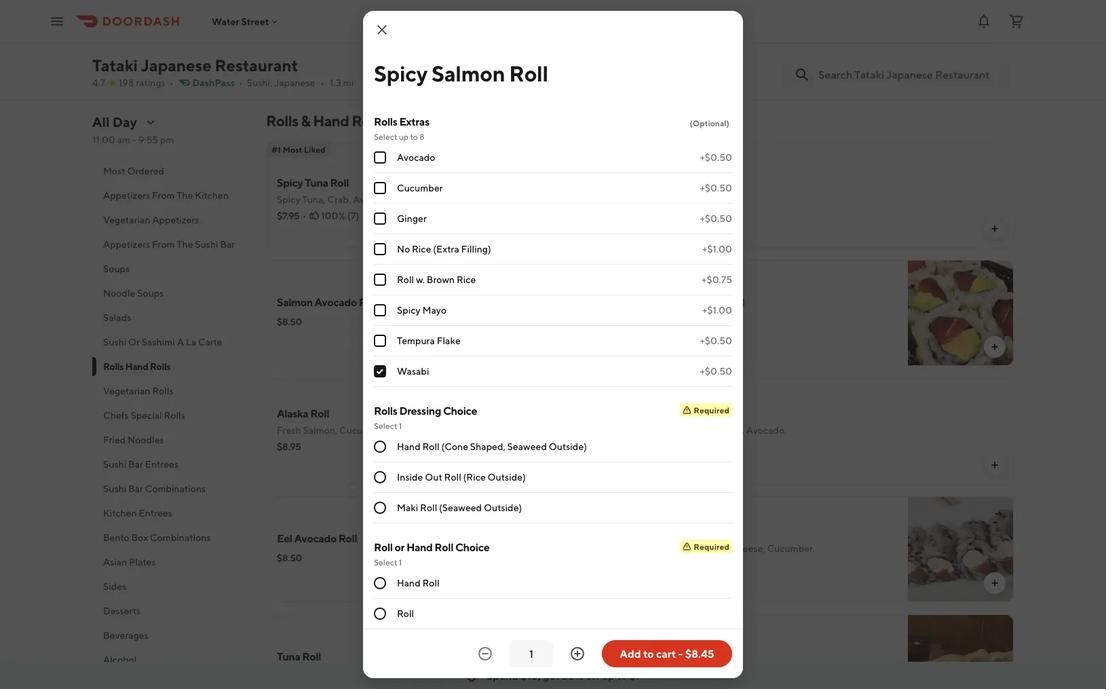 Task type: locate. For each thing, give the bounding box(es) containing it.
11:00 am - 9:55 pm
[[92, 134, 174, 145]]

1 horizontal spatial avocado,
[[804, 661, 844, 672]]

0 vertical spatial salmon,
[[303, 425, 338, 436]]

select left 8
[[374, 132, 398, 141]]

or
[[395, 541, 405, 554]]

vegetarian for vegetarian appetizers
[[103, 214, 150, 225]]

bar inside sushi bar combinations button
[[128, 483, 143, 494]]

appetizers inside appetizers from the kitchen button
[[103, 190, 150, 201]]

spicy inside spicy scallop roll crunchy, cucumber, avocado.
[[657, 407, 683, 420]]

vegetarian
[[103, 214, 150, 225], [103, 385, 150, 397]]

water street button
[[212, 16, 280, 27]]

rolls left dressing
[[374, 404, 398, 417]]

vegetarian down rolls hand rolls
[[103, 385, 150, 397]]

to left cart
[[644, 647, 654, 660]]

1 vertical spatial appetizers
[[152, 214, 199, 225]]

fresh
[[277, 425, 301, 436]]

rolls hand rolls
[[103, 361, 171, 372]]

tuna for tuna avocado roll
[[657, 296, 680, 309]]

spicy salmon roll up extras at the top left
[[374, 60, 549, 86]]

sushi inside sushi bar combinations button
[[103, 483, 127, 494]]

sushi inside the 'sushi bar entrees' button
[[103, 459, 127, 470]]

0 vertical spatial $7.95
[[657, 198, 679, 209]]

bar up kitchen entrees
[[128, 483, 143, 494]]

sushi for sushi bar entrees
[[103, 459, 127, 470]]

bar inside appetizers from the sushi bar 'button'
[[220, 239, 235, 250]]

0 vertical spatial 1
[[399, 421, 402, 431]]

1 vertical spatial +$1.00
[[703, 305, 733, 316]]

spicy
[[374, 60, 428, 86], [277, 176, 303, 189], [657, 178, 683, 190], [277, 194, 301, 205], [397, 305, 421, 316], [657, 407, 683, 420], [657, 643, 683, 656]]

to left $7
[[617, 669, 627, 682]]

2 vertical spatial select
[[374, 557, 398, 567]]

choice
[[443, 404, 478, 417], [456, 541, 490, 554]]

appetizers from the kitchen
[[103, 190, 229, 201]]

+$1.00 down +$0.75
[[703, 305, 733, 316]]

0 vertical spatial most
[[283, 145, 303, 154]]

Hand Roll (Cone Shaped, Seaweed Outside) radio
[[374, 441, 386, 453]]

#1
[[272, 145, 281, 154]]

flake
[[437, 335, 461, 346]]

$8.50 down "tuna avocado roll"
[[657, 316, 682, 327]]

3 +$0.50 from the top
[[700, 213, 733, 224]]

sushi inside appetizers from the sushi bar 'button'
[[195, 239, 218, 250]]

1 vertical spatial -
[[679, 647, 683, 660]]

2 from from the top
[[152, 239, 175, 250]]

combinations inside bento box combinations button
[[150, 532, 211, 543]]

add item to cart image
[[610, 223, 621, 234], [990, 342, 1001, 352], [990, 578, 1001, 589]]

select
[[374, 132, 398, 141], [374, 421, 398, 431], [374, 557, 398, 567]]

lobster down add to cart - $8.45
[[657, 661, 690, 672]]

0 items, open order cart image
[[1009, 13, 1025, 30]]

tataki japanese restaurant
[[92, 55, 298, 75]]

japanese up ratings at top left
[[141, 55, 212, 75]]

soups
[[103, 263, 130, 274], [137, 288, 164, 299]]

0 vertical spatial crab,
[[328, 194, 351, 205]]

soups up noodle
[[103, 263, 130, 274]]

spicy salmon roll
[[374, 60, 549, 86], [657, 178, 741, 190]]

cucumber, right crunch,
[[754, 661, 802, 672]]

crab, inside 'spicy tuna roll spicy tuna, crab, avocado.'
[[328, 194, 351, 205]]

2 +$0.50 from the top
[[700, 182, 733, 194]]

• down tuna,
[[303, 210, 307, 221]]

salmon, right fresh
[[303, 425, 338, 436]]

salmon, inside alaska roll fresh salmon, cucumber, crab, avocado, caviar. $8.95
[[303, 425, 338, 436]]

add to cart - $8.45
[[620, 647, 715, 660]]

to left 8
[[410, 132, 418, 141]]

from
[[152, 190, 175, 201], [152, 239, 175, 250]]

1 horizontal spatial to
[[617, 669, 627, 682]]

kitchen down most ordered button
[[195, 190, 229, 201]]

$8.45
[[686, 647, 715, 660]]

striped bass image
[[529, 0, 635, 82]]

0 vertical spatial appetizers
[[103, 190, 150, 201]]

salmon avocado roll
[[277, 296, 378, 309]]

japanese right sushi,
[[274, 77, 315, 88]]

0 vertical spatial select
[[374, 132, 398, 141]]

2 vertical spatial add item to cart image
[[990, 578, 1001, 589]]

1 horizontal spatial salmon,
[[694, 543, 729, 554]]

1 down dressing
[[399, 421, 402, 431]]

0 vertical spatial add item to cart image
[[610, 223, 621, 234]]

choice inside roll or hand roll choice select 1
[[456, 541, 490, 554]]

cucumber, inside spicy lobster roll lobster meat, crunch, cucumber, avocado, mango. $13.95
[[754, 661, 802, 672]]

cucumber
[[397, 182, 443, 194]]

1 horizontal spatial rice
[[457, 274, 476, 285]]

1 vertical spatial add item to cart image
[[990, 342, 1001, 352]]

0 vertical spatial avocado,
[[415, 425, 455, 436]]

- right cart
[[679, 647, 683, 660]]

roll inside spicy lobster roll lobster meat, crunch, cucumber, avocado, mango. $13.95
[[723, 643, 742, 656]]

0 horizontal spatial japanese
[[141, 55, 212, 75]]

198 ratings •
[[119, 77, 174, 88]]

hand up vegetarian rolls
[[125, 361, 148, 372]]

2 vertical spatial appetizers
[[103, 239, 150, 250]]

2 vegetarian from the top
[[103, 385, 150, 397]]

+$0.50
[[700, 152, 733, 163], [700, 182, 733, 194], [700, 213, 733, 224], [700, 335, 733, 346], [700, 366, 733, 377]]

dressing
[[400, 404, 441, 417]]

sushi down fried
[[103, 459, 127, 470]]

0 vertical spatial -
[[132, 134, 136, 145]]

1 vertical spatial salmon,
[[694, 543, 729, 554]]

sushi up kitchen entrees
[[103, 483, 127, 494]]

0 vertical spatial japanese
[[141, 55, 212, 75]]

0 vertical spatial rice
[[412, 243, 432, 255]]

the for sushi
[[177, 239, 193, 250]]

1 horizontal spatial up
[[602, 669, 615, 682]]

hand
[[313, 112, 349, 130], [125, 361, 148, 372], [397, 441, 421, 452], [407, 541, 433, 554], [397, 578, 421, 589]]

rolls inside chefs special rolls button
[[164, 410, 185, 421]]

• right ratings at top left
[[170, 77, 174, 88]]

None checkbox
[[374, 151, 386, 164], [374, 243, 386, 255], [374, 304, 386, 316], [374, 335, 386, 347], [374, 151, 386, 164], [374, 243, 386, 255], [374, 304, 386, 316], [374, 335, 386, 347]]

0 horizontal spatial $7.95
[[277, 210, 300, 221]]

0 horizontal spatial salmon,
[[303, 425, 338, 436]]

crab, up 100% (7)
[[328, 194, 351, 205]]

0 vertical spatial bar
[[220, 239, 235, 250]]

1 vertical spatial most
[[103, 165, 125, 177]]

$8.95
[[277, 441, 301, 452]]

+$1.00 for no rice (extra filling)
[[703, 243, 733, 255]]

1 vertical spatial japanese
[[274, 77, 315, 88]]

salmon, inside philadelphia roll smoked salmon, cheese, cucumber.
[[694, 543, 729, 554]]

1 down or
[[399, 557, 402, 567]]

rolls down mi
[[352, 112, 384, 130]]

vegetarian down appetizers from the kitchen
[[103, 214, 150, 225]]

choice up "caviar."
[[443, 404, 478, 417]]

1 select from the top
[[374, 132, 398, 141]]

japanese
[[141, 55, 212, 75], [274, 77, 315, 88]]

1 from from the top
[[152, 190, 175, 201]]

roll inside philadelphia roll smoked salmon, cheese, cucumber.
[[718, 525, 737, 538]]

carte
[[198, 336, 223, 348]]

$8.50 down eel
[[277, 552, 302, 564]]

combinations inside sushi bar combinations button
[[145, 483, 206, 494]]

0 vertical spatial choice
[[443, 404, 478, 417]]

crab, inside alaska roll fresh salmon, cucumber, crab, avocado, caviar. $8.95
[[389, 425, 413, 436]]

box
[[131, 532, 148, 543]]

desserts button
[[92, 599, 250, 623]]

$8.50 down salmon avocado roll
[[277, 316, 302, 327]]

philadelphia
[[657, 525, 717, 538]]

sushi inside sushi or sashimi a la carte 'button'
[[103, 336, 127, 348]]

asian
[[103, 556, 127, 568]]

1 +$1.00 from the top
[[703, 243, 733, 255]]

rice right no
[[412, 243, 432, 255]]

3 select from the top
[[374, 557, 398, 567]]

sushi or sashimi a la carte button
[[92, 330, 250, 354]]

crab, down dressing
[[389, 425, 413, 436]]

9:55
[[138, 134, 158, 145]]

1 horizontal spatial soups
[[137, 288, 164, 299]]

vegetarian rolls button
[[92, 379, 250, 403]]

1 horizontal spatial -
[[679, 647, 683, 660]]

rolls & hand rolls
[[266, 112, 384, 130]]

avocado for salmon avocado roll
[[315, 296, 357, 309]]

1 vertical spatial 1
[[399, 557, 402, 567]]

tempura
[[397, 335, 435, 346]]

hand right &
[[313, 112, 349, 130]]

sushi, japanese • 1.3 mi
[[247, 77, 354, 88]]

$3.95
[[277, 32, 301, 43]]

0 vertical spatial lobster
[[685, 643, 721, 656]]

0 vertical spatial outside)
[[549, 441, 587, 452]]

aburi
[[694, 5, 721, 18]]

required for roll or hand roll choice
[[694, 542, 730, 551]]

hand inside roll or hand roll choice select 1
[[407, 541, 433, 554]]

8
[[420, 132, 425, 141]]

the down vegetarian appetizers button
[[177, 239, 193, 250]]

japanese for sushi,
[[274, 77, 315, 88]]

required inside the roll or hand roll choice group
[[694, 542, 730, 551]]

1 +$0.50 from the top
[[700, 152, 733, 163]]

smoked
[[657, 543, 692, 554]]

up inside rolls extras select up to 8
[[399, 132, 409, 141]]

1 required from the top
[[694, 405, 730, 415]]

0 vertical spatial up
[[399, 132, 409, 141]]

select inside rolls extras select up to 8
[[374, 132, 398, 141]]

choice down (seaweed
[[456, 541, 490, 554]]

2 horizontal spatial tuna
[[657, 296, 680, 309]]

avocado, down dressing
[[415, 425, 455, 436]]

bar for entrees
[[128, 459, 143, 470]]

5 +$0.50 from the top
[[700, 366, 733, 377]]

1 horizontal spatial spicy salmon roll
[[657, 178, 741, 190]]

Item Search search field
[[819, 67, 1004, 82]]

rolls up chefs special rolls button
[[152, 385, 174, 397]]

entrees down the sushi bar combinations
[[139, 508, 172, 519]]

0 horizontal spatial rice
[[412, 243, 432, 255]]

spicy salmon roll down (optional) at top right
[[657, 178, 741, 190]]

chefs special rolls
[[103, 410, 185, 421]]

up left 8
[[399, 132, 409, 141]]

1 horizontal spatial tuna
[[305, 176, 328, 189]]

roll
[[510, 60, 549, 86], [330, 176, 349, 189], [722, 178, 741, 190], [397, 274, 414, 285], [359, 296, 378, 309], [726, 296, 745, 309], [311, 407, 329, 420], [721, 407, 740, 420], [423, 441, 440, 452], [444, 472, 462, 483], [420, 502, 438, 513], [718, 525, 737, 538], [339, 532, 358, 545], [374, 541, 393, 554], [435, 541, 454, 554], [423, 578, 440, 589], [397, 608, 414, 619], [723, 643, 742, 656], [302, 650, 321, 663]]

0 vertical spatial avocado.
[[353, 194, 394, 205]]

tuna
[[305, 176, 328, 189], [657, 296, 680, 309], [277, 650, 300, 663]]

ordered
[[127, 165, 164, 177]]

combinations for sushi bar combinations
[[145, 483, 206, 494]]

0 horizontal spatial up
[[399, 132, 409, 141]]

to inside rolls extras select up to 8
[[410, 132, 418, 141]]

1 vertical spatial avocado,
[[804, 661, 844, 672]]

appetizers down appetizers from the kitchen button
[[152, 214, 199, 225]]

select up hand roll (cone shaped, seaweed outside) option
[[374, 421, 398, 431]]

entrees
[[145, 459, 179, 470], [139, 508, 172, 519]]

notification bell image
[[976, 13, 993, 30]]

cucumber, for scallop
[[697, 425, 745, 436]]

from inside button
[[152, 190, 175, 201]]

1 vertical spatial avocado.
[[747, 425, 787, 436]]

soups right noodle
[[137, 288, 164, 299]]

most down the reviews at the top left of page
[[103, 165, 125, 177]]

hand right hand roll (cone shaped, seaweed outside) option
[[397, 441, 421, 452]]

2 vertical spatial to
[[617, 669, 627, 682]]

cucumber,
[[340, 425, 387, 436], [697, 425, 745, 436], [754, 661, 802, 672]]

1 vertical spatial soups
[[137, 288, 164, 299]]

2 1 from the top
[[399, 557, 402, 567]]

None checkbox
[[374, 182, 386, 194], [374, 213, 386, 225], [374, 274, 386, 286], [374, 365, 386, 378], [374, 182, 386, 194], [374, 213, 386, 225], [374, 274, 386, 286], [374, 365, 386, 378]]

outside) right (rice
[[488, 472, 526, 483]]

soups inside button
[[103, 263, 130, 274]]

0 horizontal spatial to
[[410, 132, 418, 141]]

1 vertical spatial $7.95
[[277, 210, 300, 221]]

1 vertical spatial spicy salmon roll
[[657, 178, 741, 190]]

0 vertical spatial the
[[177, 190, 193, 201]]

kitchen
[[195, 190, 229, 201], [103, 508, 137, 519]]

1 vertical spatial select
[[374, 421, 398, 431]]

spicy lobster roll image
[[909, 615, 1014, 689]]

- right am
[[132, 134, 136, 145]]

2 +$1.00 from the top
[[703, 305, 733, 316]]

bar down fried noodles on the left of page
[[128, 459, 143, 470]]

appetizers down "vegetarian appetizers"
[[103, 239, 150, 250]]

1 vertical spatial entrees
[[139, 508, 172, 519]]

up right off
[[602, 669, 615, 682]]

(seaweed
[[439, 502, 482, 513]]

0 horizontal spatial -
[[132, 134, 136, 145]]

0 vertical spatial vegetarian
[[103, 214, 150, 225]]

1 horizontal spatial cucumber,
[[697, 425, 745, 436]]

from inside 'button'
[[152, 239, 175, 250]]

0 horizontal spatial spicy salmon roll
[[374, 60, 549, 86]]

+$1.00 for spicy mayo
[[703, 305, 733, 316]]

+$0.50 for ginger
[[700, 213, 733, 224]]

add item to cart image
[[990, 58, 1001, 69], [990, 223, 1001, 234], [610, 460, 621, 471], [990, 460, 1001, 471]]

hand right or
[[407, 541, 433, 554]]

from down most ordered button
[[152, 190, 175, 201]]

0 horizontal spatial most
[[103, 165, 125, 177]]

1 vertical spatial combinations
[[150, 532, 211, 543]]

appetizers for appetizers from the sushi bar
[[103, 239, 150, 250]]

roll inside 'spicy tuna roll spicy tuna, crab, avocado.'
[[330, 176, 349, 189]]

sushi
[[195, 239, 218, 250], [103, 336, 127, 348], [103, 459, 127, 470], [103, 483, 127, 494]]

get
[[543, 669, 560, 682]]

rolls down vegetarian rolls button
[[164, 410, 185, 421]]

0 horizontal spatial tuna
[[277, 650, 300, 663]]

required up crunchy,
[[694, 405, 730, 415]]

0 horizontal spatial crab,
[[328, 194, 351, 205]]

out
[[425, 472, 443, 483]]

0 horizontal spatial cucumber,
[[340, 425, 387, 436]]

outside) right seaweed
[[549, 441, 587, 452]]

1
[[399, 421, 402, 431], [399, 557, 402, 567]]

outside) down (rice
[[484, 502, 522, 513]]

1 vertical spatial vegetarian
[[103, 385, 150, 397]]

lobster
[[685, 643, 721, 656], [657, 661, 690, 672]]

most right #1
[[283, 145, 303, 154]]

lobster up meat,
[[685, 643, 721, 656]]

0 horizontal spatial soups
[[103, 263, 130, 274]]

1 the from the top
[[177, 190, 193, 201]]

1 horizontal spatial avocado.
[[747, 425, 787, 436]]

rolls extras group
[[374, 114, 733, 387]]

1 horizontal spatial crab,
[[389, 425, 413, 436]]

spicy mayo
[[397, 305, 447, 316]]

sushi left or
[[103, 336, 127, 348]]

from for sushi
[[152, 239, 175, 250]]

sushi down vegetarian appetizers button
[[195, 239, 218, 250]]

0 vertical spatial kitchen
[[195, 190, 229, 201]]

1 vertical spatial from
[[152, 239, 175, 250]]

Current quantity is 1 number field
[[518, 646, 545, 661]]

1 horizontal spatial $7.95
[[657, 198, 679, 209]]

asian plates button
[[92, 550, 250, 574]]

0 vertical spatial tuna
[[305, 176, 328, 189]]

cucumber, inside spicy scallop roll crunchy, cucumber, avocado.
[[697, 425, 745, 436]]

1 vertical spatial bar
[[128, 459, 143, 470]]

rice right brown
[[457, 274, 476, 285]]

day
[[113, 114, 137, 130]]

1 1 from the top
[[399, 421, 402, 431]]

bass
[[314, 12, 336, 25]]

salmon inside spicy salmon roll 'dialog'
[[432, 60, 505, 86]]

the inside button
[[177, 190, 193, 201]]

the inside 'button'
[[177, 239, 193, 250]]

add item to cart image for tuna avocado roll
[[990, 342, 1001, 352]]

1 vertical spatial choice
[[456, 541, 490, 554]]

1 vertical spatial to
[[644, 647, 654, 660]]

cucumber, down scallop
[[697, 425, 745, 436]]

spend
[[487, 669, 519, 682]]

to inside button
[[644, 647, 654, 660]]

1 vegetarian from the top
[[103, 214, 150, 225]]

tuna inside 'spicy tuna roll spicy tuna, crab, avocado.'
[[305, 176, 328, 189]]

noodle
[[103, 288, 135, 299]]

appetizers down most ordered on the top left
[[103, 190, 150, 201]]

1 vertical spatial required
[[694, 542, 730, 551]]

select inside roll or hand roll choice select 1
[[374, 557, 398, 567]]

bento box combinations button
[[92, 526, 250, 550]]

1 horizontal spatial most
[[283, 145, 303, 154]]

2 vertical spatial bar
[[128, 483, 143, 494]]

2 required from the top
[[694, 542, 730, 551]]

2 horizontal spatial cucumber,
[[754, 661, 802, 672]]

salmon, for alaska
[[303, 425, 338, 436]]

rolls inside vegetarian rolls button
[[152, 385, 174, 397]]

1 horizontal spatial japanese
[[274, 77, 315, 88]]

chefs special rolls button
[[92, 403, 250, 428]]

required down philadelphia
[[694, 542, 730, 551]]

bar inside the 'sushi bar entrees' button
[[128, 459, 143, 470]]

combinations down the 'sushi bar entrees' button
[[145, 483, 206, 494]]

- inside button
[[679, 647, 683, 660]]

sushi or sashimi a la carte
[[103, 336, 223, 348]]

required inside rolls dressing choice group
[[694, 405, 730, 415]]

from down vegetarian appetizers button
[[152, 239, 175, 250]]

1 vertical spatial up
[[602, 669, 615, 682]]

a
[[177, 336, 184, 348]]

entrees inside button
[[139, 508, 172, 519]]

select down or
[[374, 557, 398, 567]]

rolls inside rolls dressing choice select 1
[[374, 404, 398, 417]]

combinations down kitchen entrees button
[[150, 532, 211, 543]]

spend $15, get 30% off up to $7
[[487, 669, 642, 682]]

0 horizontal spatial avocado.
[[353, 194, 394, 205]]

0 vertical spatial to
[[410, 132, 418, 141]]

crunchy,
[[657, 425, 695, 436]]

rice
[[412, 243, 432, 255], [457, 274, 476, 285]]

cucumber, up hand roll (cone shaped, seaweed outside) option
[[340, 425, 387, 436]]

rolls inside rolls extras select up to 8
[[374, 115, 398, 128]]

2 horizontal spatial to
[[644, 647, 654, 660]]

+$0.50 for tempura flake
[[700, 335, 733, 346]]

4 +$0.50 from the top
[[700, 335, 733, 346]]

philadelphia roll image
[[909, 496, 1014, 602]]

1 vertical spatial tuna
[[657, 296, 680, 309]]

0 vertical spatial spicy salmon roll
[[374, 60, 549, 86]]

2 vertical spatial tuna
[[277, 650, 300, 663]]

0 horizontal spatial avocado,
[[415, 425, 455, 436]]

hand roll (cone shaped, seaweed outside)
[[397, 441, 587, 452]]

+$0.50 for avocado
[[700, 152, 733, 163]]

salmon, down philadelphia
[[694, 543, 729, 554]]

bar for combinations
[[128, 483, 143, 494]]

0 vertical spatial soups
[[103, 263, 130, 274]]

choice inside rolls dressing choice select 1
[[443, 404, 478, 417]]

spicy salmon roll dialog
[[363, 11, 744, 689]]

avocado, left mango.
[[804, 661, 844, 672]]

0 vertical spatial combinations
[[145, 483, 206, 494]]

0 vertical spatial +$1.00
[[703, 243, 733, 255]]

2 the from the top
[[177, 239, 193, 250]]

rolls dressing choice select 1
[[374, 404, 478, 431]]

kitchen entrees button
[[92, 501, 250, 526]]

1 vertical spatial the
[[177, 239, 193, 250]]

+$1.00
[[703, 243, 733, 255], [703, 305, 733, 316]]

kitchen up bento
[[103, 508, 137, 519]]

$7
[[630, 669, 642, 682]]

1 vertical spatial crab,
[[389, 425, 413, 436]]

+$1.00 up +$0.75
[[703, 243, 733, 255]]

rolls left extras at the top left
[[374, 115, 398, 128]]

appetizers inside appetizers from the sushi bar 'button'
[[103, 239, 150, 250]]

cucumber, inside alaska roll fresh salmon, cucumber, crab, avocado, caviar. $8.95
[[340, 425, 387, 436]]

avocado,
[[415, 425, 455, 436], [804, 661, 844, 672]]

0 vertical spatial entrees
[[145, 459, 179, 470]]

1.3
[[330, 77, 341, 88]]

2 select from the top
[[374, 421, 398, 431]]

0 vertical spatial from
[[152, 190, 175, 201]]

roll inside spicy scallop roll crunchy, cucumber, avocado.
[[721, 407, 740, 420]]

entrees up the sushi bar combinations
[[145, 459, 179, 470]]

spicy inside rolls extras group
[[397, 305, 421, 316]]

spicy inside spicy lobster roll lobster meat, crunch, cucumber, avocado, mango. $13.95
[[657, 643, 683, 656]]

bar down vegetarian appetizers button
[[220, 239, 235, 250]]

the down most ordered button
[[177, 190, 193, 201]]



Task type: describe. For each thing, give the bounding box(es) containing it.
fried noodles button
[[92, 428, 250, 452]]

2 vertical spatial outside)
[[484, 502, 522, 513]]

eel avocado roll
[[277, 532, 358, 545]]

close spicy salmon roll image
[[374, 22, 390, 38]]

salmon aburi
[[657, 5, 721, 18]]

roll or hand roll choice group
[[374, 540, 733, 629]]

sushi bar entrees button
[[92, 452, 250, 477]]

$8.50 for tuna
[[657, 316, 682, 327]]

avocado for tuna avocado roll
[[682, 296, 724, 309]]

hand roll
[[397, 578, 440, 589]]

$13.95
[[657, 677, 684, 689]]

select inside rolls dressing choice select 1
[[374, 421, 398, 431]]

add to cart - $8.45 button
[[602, 640, 733, 667]]

$7.95 for $7.95
[[657, 198, 679, 209]]

rolls down sashimi
[[150, 361, 171, 372]]

100%
[[321, 210, 346, 221]]

kitchen entrees
[[103, 508, 172, 519]]

add
[[620, 647, 642, 660]]

no
[[397, 243, 410, 255]]

dashpass •
[[193, 77, 243, 88]]

entrees inside button
[[145, 459, 179, 470]]

rolls dressing choice group
[[374, 403, 733, 524]]

wasabi
[[397, 366, 429, 377]]

alaska roll image
[[529, 378, 635, 484]]

spicy scallop roll crunchy, cucumber, avocado.
[[657, 407, 787, 436]]

la
[[186, 336, 196, 348]]

ginger
[[397, 213, 427, 224]]

add item to cart image for #1 most liked
[[610, 223, 621, 234]]

$15,
[[521, 669, 541, 682]]

appetizers from the sushi bar button
[[92, 232, 250, 257]]

avocado inside rolls extras group
[[397, 152, 436, 163]]

sushi for sushi or sashimi a la carte
[[103, 336, 127, 348]]

caviar.
[[457, 425, 487, 436]]

fried
[[103, 434, 126, 445]]

maki roll (seaweed outside)
[[397, 502, 522, 513]]

pm
[[160, 134, 174, 145]]

rolls left &
[[266, 112, 299, 130]]

sushi bar combinations
[[103, 483, 206, 494]]

Hand Roll radio
[[374, 577, 386, 589]]

noodles
[[128, 434, 164, 445]]

198
[[119, 77, 134, 88]]

appetizers for appetizers from the kitchen
[[103, 190, 150, 201]]

reviews
[[103, 141, 139, 152]]

(7)
[[348, 210, 359, 221]]

meat,
[[692, 661, 716, 672]]

alaska
[[277, 407, 309, 420]]

• left 1.3
[[321, 77, 325, 88]]

spicy salmon roll inside 'dialog'
[[374, 60, 549, 86]]

1 horizontal spatial kitchen
[[195, 190, 229, 201]]

open menu image
[[49, 13, 65, 30]]

tataki
[[92, 55, 138, 75]]

tuna roll
[[277, 650, 321, 663]]

desserts
[[103, 605, 140, 617]]

1 vertical spatial lobster
[[657, 661, 690, 672]]

sushi bar combinations button
[[92, 477, 250, 501]]

Roll radio
[[374, 608, 386, 620]]

1 inside rolls dressing choice select 1
[[399, 421, 402, 431]]

add item to cart image for spicy salmon roll
[[990, 223, 1001, 234]]

Maki Roll (Seaweed Outside) radio
[[374, 502, 386, 514]]

inside
[[397, 472, 423, 483]]

add item to cart image for salmon aburi
[[990, 58, 1001, 69]]

sushi for sushi bar combinations
[[103, 483, 127, 494]]

maki
[[397, 502, 418, 513]]

$7.95 for $7.95 •
[[277, 210, 300, 221]]

alcohol button
[[92, 648, 250, 672]]

filling)
[[461, 243, 491, 255]]

vegetarian appetizers button
[[92, 208, 250, 232]]

(cone
[[442, 441, 469, 452]]

vegetarian for vegetarian rolls
[[103, 385, 150, 397]]

scallop
[[685, 407, 719, 420]]

1 vertical spatial outside)
[[488, 472, 526, 483]]

Inside Out Roll (Rice Outside) radio
[[374, 471, 386, 483]]

sides
[[103, 581, 126, 592]]

japanese for tataki
[[141, 55, 212, 75]]

hand right hand roll option
[[397, 578, 421, 589]]

+$0.75
[[702, 274, 733, 285]]

water
[[212, 16, 239, 27]]

salmon, for philadelphia
[[694, 543, 729, 554]]

1 vertical spatial rice
[[457, 274, 476, 285]]

+$0.50 for wasabi
[[700, 366, 733, 377]]

crab, for tuna
[[328, 194, 351, 205]]

salmon aburi image
[[909, 0, 1014, 82]]

most inside button
[[103, 165, 125, 177]]

hand inside rolls dressing choice group
[[397, 441, 421, 452]]

special
[[131, 410, 162, 421]]

salads
[[103, 312, 131, 323]]

plates
[[129, 556, 156, 568]]

shaped,
[[470, 441, 506, 452]]

beverages button
[[92, 623, 250, 648]]

eel
[[277, 532, 293, 545]]

4.7
[[92, 77, 105, 88]]

spicy lobster roll lobster meat, crunch, cucumber, avocado, mango. $13.95
[[657, 643, 879, 689]]

avocado, inside spicy lobster roll lobster meat, crunch, cucumber, avocado, mango. $13.95
[[804, 661, 844, 672]]

100% (7)
[[321, 210, 359, 221]]

appetizers inside vegetarian appetizers button
[[152, 214, 199, 225]]

sushi,
[[247, 77, 273, 88]]

eel avocado roll image
[[529, 496, 635, 602]]

1 inside roll or hand roll choice select 1
[[399, 557, 402, 567]]

$8.50 for eel
[[277, 552, 302, 564]]

cheese,
[[730, 543, 766, 554]]

$8.50 for salmon
[[277, 316, 302, 327]]

avocado. inside spicy scallop roll crunchy, cucumber, avocado.
[[747, 425, 787, 436]]

crunch,
[[718, 661, 752, 672]]

alcohol
[[103, 654, 137, 665]]

soups inside "button"
[[137, 288, 164, 299]]

roll or hand roll choice select 1
[[374, 541, 490, 567]]

mango.
[[846, 661, 879, 672]]

avocado, inside alaska roll fresh salmon, cucumber, crab, avocado, caviar. $8.95
[[415, 425, 455, 436]]

bento
[[103, 532, 130, 543]]

street
[[241, 16, 269, 27]]

tempura flake
[[397, 335, 461, 346]]

add item to cart image for spicy scallop roll
[[990, 460, 1001, 471]]

spicy tuna roll spicy tuna, crab, avocado.
[[277, 176, 394, 205]]

soups button
[[92, 257, 250, 281]]

salads button
[[92, 306, 250, 330]]

decrease quantity by 1 image
[[477, 646, 494, 662]]

+$0.50 for cucumber
[[700, 182, 733, 194]]

w.
[[416, 274, 425, 285]]

roll w. brown rice
[[397, 274, 476, 285]]

increase quantity by 1 image
[[570, 646, 586, 662]]

from for kitchen
[[152, 190, 175, 201]]

combinations for bento box combinations
[[150, 532, 211, 543]]

required for rolls dressing choice
[[694, 405, 730, 415]]

avocado for eel avocado roll
[[294, 532, 337, 545]]

• left sushi,
[[239, 77, 243, 88]]

noodle soups button
[[92, 281, 250, 306]]

noodle soups
[[103, 288, 164, 299]]

all day
[[92, 114, 137, 130]]

the for kitchen
[[177, 190, 193, 201]]

striped
[[277, 12, 312, 25]]

roll inside alaska roll fresh salmon, cucumber, crab, avocado, caviar. $8.95
[[311, 407, 329, 420]]

tuna for tuna roll
[[277, 650, 300, 663]]

vegetarian rolls
[[103, 385, 174, 397]]

alaska roll fresh salmon, cucumber, crab, avocado, caviar. $8.95
[[277, 407, 487, 452]]

cucumber, for roll
[[340, 425, 387, 436]]

cucumber.
[[768, 543, 815, 554]]

0 horizontal spatial kitchen
[[103, 508, 137, 519]]

sashimi
[[142, 336, 175, 348]]

seaweed
[[508, 441, 547, 452]]

tuna avocado roll
[[657, 296, 745, 309]]

liked
[[304, 145, 326, 154]]

tuna avocado roll image
[[909, 260, 1014, 366]]

$6.50
[[277, 671, 302, 682]]

all
[[92, 114, 110, 130]]

avocado. inside 'spicy tuna roll spicy tuna, crab, avocado.'
[[353, 194, 394, 205]]

crab, for roll
[[389, 425, 413, 436]]

rolls up vegetarian rolls
[[103, 361, 124, 372]]

chefs
[[103, 410, 129, 421]]



Task type: vqa. For each thing, say whether or not it's contained in the screenshot.


